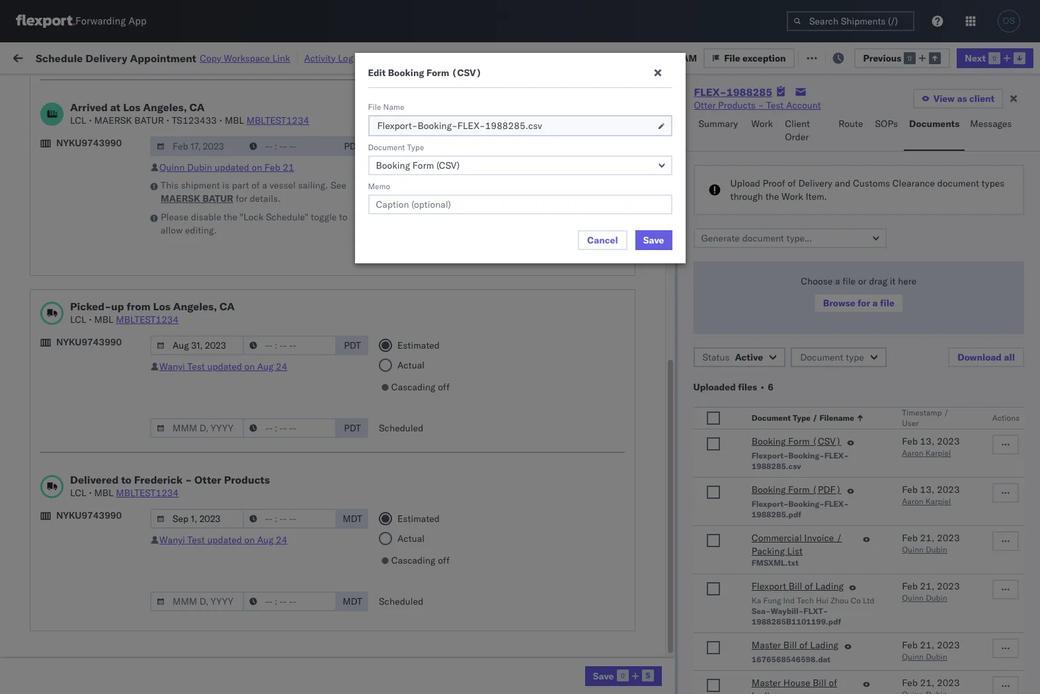 Task type: describe. For each thing, give the bounding box(es) containing it.
schedule for schedule delivery appointment button related to flex-1911408
[[30, 109, 70, 121]]

booking form (pdf)
[[752, 484, 842, 496]]

3 pm from the top
[[235, 285, 250, 297]]

flexport. image
[[16, 15, 75, 28]]

confirm pickup from los angeles, ca button for 1:59 am cst, feb 17, 2023
[[30, 131, 188, 159]]

2 fcl from the top
[[434, 139, 451, 151]]

1 vertical spatial (csv)
[[813, 435, 842, 447]]

1 ocean fcl from the top
[[405, 110, 451, 122]]

on for wanyi test updated on aug 24 button related to ca
[[244, 361, 255, 372]]

1 lagerfeld from the top
[[596, 634, 636, 646]]

1 schedule pickup from los angeles, ca button from the top
[[30, 160, 188, 188]]

upload proof of delivery
[[30, 459, 133, 471]]

0 vertical spatial save button
[[636, 230, 673, 250]]

dubin for sea-waybill-flxt- 1988285b1101199.pdf
[[926, 593, 948, 603]]

9:30 pm cst, feb 21, 2023 for schedule delivery appointment
[[213, 314, 334, 326]]

os
[[1003, 16, 1016, 26]]

schedule for fourth schedule pickup from los angeles, ca button from the bottom
[[30, 278, 70, 289]]

container numbers button
[[808, 100, 881, 124]]

4 schedule pickup from los angeles, ca link from the top
[[30, 481, 188, 507]]

log
[[338, 52, 353, 64]]

0 horizontal spatial exception
[[743, 52, 786, 64]]

/ for commercial invoice / packing list
[[837, 532, 843, 544]]

on for upload proof of delivery
[[690, 459, 704, 471]]

6 fcl from the top
[[434, 518, 451, 530]]

flexport- for flexport-booking-flex-1988285.csv
[[377, 120, 418, 132]]

7 ocean fcl from the top
[[405, 547, 451, 559]]

quinn for 1676568546598.dat
[[903, 652, 924, 662]]

3 -- : -- -- text field from the top
[[243, 418, 337, 438]]

editing.
[[185, 224, 217, 236]]

of inside 'master house bill of lading'
[[829, 677, 838, 689]]

3 -- from the top
[[901, 547, 913, 559]]

5 fcl from the top
[[434, 430, 451, 442]]

booking form (pdf) link
[[752, 483, 842, 499]]

lading inside 'master house bill of lading'
[[752, 690, 780, 694]]

schedule delivery appointment button for flex-2001714
[[30, 225, 163, 240]]

view as client
[[934, 93, 995, 105]]

the inside upload proof of delivery and customs clearance document types through the work item.
[[766, 191, 780, 202]]

resize handle column header for workitem
[[189, 103, 205, 694]]

4 flex-1911466 from the top
[[730, 605, 799, 617]]

haarlemmermeer,
[[104, 669, 180, 681]]

0 horizontal spatial work
[[145, 51, 168, 63]]

edit booking form (csv)
[[368, 67, 482, 79]]

1 ping from the left
[[491, 139, 513, 151]]

the inside please disable the "lock schedule" toggle to allow editing.
[[224, 211, 237, 223]]

- inside the "delivered to frederick - otter products lcl • mbl mbltest1234"
[[185, 473, 192, 486]]

schedule pickup from amsterdam airport schiphol, haarlemmermeer, netherlands
[[30, 656, 180, 694]]

1 flex-2150210 from the top
[[730, 256, 799, 268]]

1988285b1101199.pdf
[[752, 617, 842, 627]]

1 vertical spatial work
[[752, 118, 773, 130]]

1 vertical spatial save button
[[585, 666, 662, 686]]

consignee inside button
[[577, 108, 615, 118]]

order
[[785, 131, 809, 143]]

Booking Form (CSV) text field
[[368, 155, 673, 175]]

9 resize handle column header from the left
[[1007, 103, 1023, 694]]

actual for delivered to frederick - otter products
[[398, 533, 425, 544]]

2:00
[[213, 430, 233, 442]]

numbers for mbl/mawb numbers
[[949, 108, 982, 118]]

flex-1919147
[[730, 489, 799, 500]]

timestamp / user
[[903, 408, 949, 428]]

workitem button
[[8, 105, 192, 118]]

5 schedule delivery appointment button from the top
[[30, 604, 163, 618]]

1:59 am cst, feb 15, 2023
[[213, 110, 334, 122]]

4 schedule pickup from los angeles, ca from the top
[[30, 481, 178, 506]]

2 vertical spatial international
[[638, 663, 692, 675]]

files
[[738, 381, 758, 393]]

forwarding app
[[75, 15, 147, 27]]

choose a file or drag it here
[[801, 275, 917, 287]]

picked-
[[70, 300, 111, 313]]

feb 21, 2023 quinn dubin for master bill of lading
[[903, 639, 960, 662]]

wanyi test updated on aug 24 for ca
[[159, 361, 288, 372]]

0 vertical spatial booking
[[388, 67, 424, 79]]

account inside "otter products - test account" link
[[787, 99, 822, 111]]

1 vertical spatial products
[[515, 168, 553, 180]]

upload customs clearance documents link
[[30, 248, 188, 274]]

updated for products
[[207, 534, 242, 546]]

759 at risk
[[244, 51, 290, 63]]

2 entity from the left
[[629, 139, 654, 151]]

4 bicu1234565, from the top
[[815, 605, 880, 617]]

Caption (optional) text field
[[368, 195, 673, 214]]

5 schedule pickup from los angeles, ca from the top
[[30, 510, 178, 536]]

flex id
[[709, 108, 734, 118]]

schiphol,
[[62, 669, 102, 681]]

1 vertical spatial 1988285
[[759, 168, 799, 180]]

4 1911466 from the top
[[759, 605, 799, 617]]

8 ocean fcl from the top
[[405, 605, 451, 617]]

schedule pickup from los angeles international airport
[[30, 190, 175, 215]]

los for fifth schedule pickup from los angeles, ca button from the top of the page
[[125, 540, 140, 551]]

ts123433
[[172, 114, 217, 126]]

2 b.v from the top
[[694, 663, 709, 675]]

nyku9743990 down mofu0618318
[[815, 168, 880, 180]]

1 -- from the top
[[901, 489, 913, 500]]

0 horizontal spatial for
[[127, 82, 138, 92]]

4 -- from the top
[[901, 576, 913, 588]]

sops button
[[870, 112, 904, 151]]

confirm pickup from los angeles, ca link for 1:59 am cst, feb 17, 2023
[[30, 131, 188, 158]]

2:30 pm cst, feb 17, 2023 for schedule delivery appointment
[[213, 227, 334, 239]]

1988285.csv for flexport-booking-flex-1988285.csv
[[485, 120, 542, 132]]

karpiel for (csv)
[[926, 448, 952, 458]]

tech
[[797, 595, 814, 605]]

2006134
[[759, 139, 799, 151]]

wanyi for -
[[159, 534, 185, 546]]

commercial
[[752, 532, 802, 544]]

3 bicu1234565, from the top
[[815, 576, 880, 587]]

3 schedule pickup from los angeles, ca button from the top
[[30, 335, 188, 363]]

0 vertical spatial form
[[427, 67, 450, 79]]

scheduled for delivered to frederick - otter products
[[379, 595, 424, 607]]

4 ocean fcl from the top
[[405, 372, 451, 384]]

mdt for -- : -- -- text box
[[343, 513, 362, 525]]

3 1:59 am cst, mar 3, 2023 from the top
[[213, 576, 330, 588]]

clearance inside upload customs clearance documents
[[102, 248, 145, 260]]

lading for flexport bill of lading
[[816, 580, 844, 592]]

id
[[726, 108, 734, 118]]

4 pm from the top
[[235, 314, 250, 326]]

los for 11:30 am cst, feb 24, 2023 'confirm pickup from los angeles, ca' button
[[119, 394, 134, 406]]

honeywell for confirm pickup from los angeles, ca
[[577, 401, 621, 413]]

sea-waybill-flxt- 1988285b1101199.pdf
[[752, 606, 842, 627]]

cascading off for picked-up from los angeles, ca
[[392, 381, 450, 393]]

status for status active
[[703, 351, 730, 363]]

1 horizontal spatial file exception
[[814, 51, 876, 63]]

1891264
[[759, 343, 799, 355]]

import
[[112, 51, 142, 63]]

ka fung ind tech hui zhou co ltd
[[752, 595, 875, 605]]

mode
[[405, 108, 425, 118]]

4 fcl from the top
[[434, 372, 451, 384]]

2 flex-2097290 from the top
[[730, 663, 799, 675]]

schedule delivery appointment link for flex-1911466
[[30, 575, 163, 588]]

bicu1234565, demu1232567 for 2nd schedule pickup from los angeles, ca button from the bottom of the page
[[815, 517, 950, 529]]

types
[[982, 177, 1005, 189]]

(pdf)
[[813, 484, 842, 496]]

from for 1:59 am cst, feb 17, 2023 'confirm pickup from los angeles, ca' button
[[98, 132, 117, 144]]

mbl/mawb numbers button
[[894, 105, 1041, 118]]

28,
[[295, 489, 309, 500]]

batch
[[966, 51, 992, 63]]

3 mar from the top
[[276, 576, 294, 588]]

1 entity from the left
[[543, 139, 568, 151]]

dubin for fmsxml.txt
[[926, 544, 948, 554]]

• left ts123433
[[166, 114, 170, 126]]

item.
[[806, 191, 828, 202]]

17, for ocean fcl
[[295, 139, 309, 151]]

5 ocean fcl from the top
[[405, 430, 451, 442]]

2 ping from the left
[[577, 139, 599, 151]]

MMM D, YYYY text field
[[150, 591, 244, 611]]

batch action button
[[946, 47, 1032, 67]]

1 vertical spatial international
[[638, 634, 692, 646]]

9:30 for schedule pickup from los angeles, ca
[[213, 285, 233, 297]]

part
[[232, 179, 249, 191]]

honeywell for schedule delivery appointment
[[577, 314, 621, 326]]

western for schedule delivery appointment
[[690, 227, 725, 239]]

1 bleckmann from the top
[[729, 634, 776, 646]]

0 horizontal spatial file exception
[[725, 52, 786, 64]]

3 schedule delivery appointment link from the top
[[30, 313, 163, 326]]

2 c/o from the top
[[711, 663, 727, 675]]

otter left products,
[[577, 168, 599, 180]]

mmm d, yyyy text field for otter
[[150, 509, 244, 529]]

client
[[970, 93, 995, 105]]

9:30 pm cst, feb 21, 2023 for schedule pickup from los angeles, ca
[[213, 285, 334, 297]]

view as client button
[[914, 89, 1004, 109]]

on left log
[[324, 51, 335, 63]]

1 horizontal spatial file
[[725, 52, 741, 64]]

resize handle column header for container numbers
[[879, 103, 894, 694]]

6 schedule pickup from los angeles, ca from the top
[[30, 540, 178, 565]]

1 pm from the top
[[235, 197, 250, 209]]

allow
[[161, 224, 183, 236]]

17, down schedule"
[[294, 227, 308, 239]]

3 resize handle column header from the left
[[382, 103, 398, 694]]

3 ocean fcl from the top
[[405, 343, 451, 355]]

messages button
[[965, 112, 1020, 151]]

5 schedule delivery appointment from the top
[[30, 604, 163, 616]]

document for document type / filename
[[752, 413, 791, 423]]

bill inside 'master house bill of lading'
[[813, 677, 827, 689]]

delivery inside 'button'
[[99, 459, 133, 471]]

airport inside schedule pickup from amsterdam airport schiphol, haarlemmermeer, netherlands
[[30, 669, 60, 681]]

los inside picked-up from los angeles, ca lcl • mbl mbltest1234
[[153, 300, 171, 313]]

0 vertical spatial (csv)
[[452, 67, 482, 79]]

zhou
[[831, 595, 849, 605]]

mbltest1234 button for angeles,
[[116, 314, 179, 326]]

1:59 am cst, feb 22, 2023
[[213, 343, 334, 355]]

3 schedule delivery appointment button from the top
[[30, 313, 163, 327]]

2 karl from the top
[[577, 663, 594, 675]]

1 vertical spatial actions
[[993, 413, 1020, 423]]

2 2150210 from the top
[[759, 459, 799, 471]]

otter up summary
[[694, 99, 716, 111]]

snooze
[[359, 108, 385, 118]]

file inside button
[[881, 297, 895, 309]]

2 pm from the top
[[235, 227, 250, 239]]

2 07492792403 from the top
[[901, 663, 964, 675]]

0 vertical spatial save
[[644, 234, 665, 246]]

5 schedule pickup from los angeles, ca button from the top
[[30, 539, 188, 567]]

angeles, inside picked-up from los angeles, ca lcl • mbl mbltest1234
[[173, 300, 217, 313]]

0 vertical spatial 1988285
[[727, 85, 773, 99]]

2 bleckmann from the top
[[729, 663, 776, 675]]

flex
[[709, 108, 724, 118]]

• right ts123433
[[219, 114, 222, 126]]

1 bicu1234565, from the top
[[815, 517, 880, 529]]

estimated for delivered to frederick - otter products
[[398, 513, 440, 525]]

205
[[305, 51, 322, 63]]

ocean lcl for honeywell
[[405, 285, 451, 297]]

summary
[[699, 118, 738, 130]]

• inside picked-up from los angeles, ca lcl • mbl mbltest1234
[[89, 314, 92, 326]]

2 flex-1911466 from the top
[[730, 547, 799, 559]]

lcl inside picked-up from los angeles, ca lcl • mbl mbltest1234
[[70, 314, 86, 326]]

6 ocean fcl from the top
[[405, 518, 451, 530]]

1 2097290 from the top
[[759, 634, 799, 646]]

confirm pickup from los angeles, ca link for 11:30 am cst, feb 24, 2023
[[30, 393, 188, 420]]

status for status : ready for work, blocked, in progress
[[73, 82, 96, 92]]

mbl inside arrived at los angeles, ca lcl • maersk batur • ts123433 • mbl mbltest1234
[[225, 114, 244, 126]]

name for file name
[[383, 102, 404, 112]]

my
[[13, 48, 34, 66]]

otter inside the "delivered to frederick - otter products lcl • mbl mbltest1234"
[[195, 473, 222, 486]]

choose
[[801, 275, 833, 287]]

0 vertical spatial actions
[[991, 108, 1018, 118]]

flex-1977428
[[730, 401, 799, 413]]

upload proof of delivery link
[[30, 458, 133, 471]]

resize handle column header for mode
[[468, 103, 484, 694]]

my work
[[13, 48, 72, 66]]

status : ready for work, blocked, in progress
[[73, 82, 240, 92]]

document
[[938, 177, 980, 189]]

route
[[839, 118, 864, 130]]

1 b.v from the top
[[694, 634, 709, 646]]

ocean for schedule pickup from los angeles, ca link related to first schedule pickup from los angeles, ca button
[[405, 168, 432, 180]]

cancel button
[[578, 230, 628, 250]]

client for client name
[[491, 108, 512, 118]]

2 1:59 am cst, mar 3, 2023 from the top
[[213, 547, 330, 559]]

ocean for 2nd schedule pickup from los angeles, ca button from the bottom of the page schedule pickup from los angeles, ca link
[[405, 518, 432, 530]]

master for master bill of lading
[[752, 639, 781, 651]]

1 schedule pickup from los angeles, ca from the top
[[30, 161, 178, 186]]

schedule delivery appointment copy workspace link
[[36, 51, 290, 65]]

through
[[731, 191, 764, 202]]

ocean for confirm pickup from los angeles, ca link for 1:59 am cst, feb 24, 2023
[[405, 372, 432, 384]]

bicu1234565, demu1232567 for flex-1911466 schedule delivery appointment button
[[815, 576, 950, 587]]

ind
[[784, 595, 795, 605]]

proof for upload proof of delivery
[[63, 459, 85, 471]]

4 1:59 am cst, mar 3, 2023 from the top
[[213, 605, 330, 617]]

2 horizontal spatial file
[[814, 51, 830, 63]]

nyku9743990 for arrived at los angeles, ca
[[56, 137, 122, 149]]

delivery for flex-2001714's schedule delivery appointment button
[[72, 226, 106, 238]]

: for snoozed
[[307, 82, 310, 92]]

appointment up status : ready for work, blocked, in progress
[[130, 51, 196, 65]]

2 -- from the top
[[901, 518, 913, 530]]

work
[[38, 48, 72, 66]]

previous button
[[854, 48, 951, 68]]

2 schedule pickup from los angeles, ca button from the top
[[30, 277, 188, 305]]

flex- inside flexport-booking-flex- 1988285.pdf
[[825, 499, 849, 509]]

2 -- : -- -- text field from the top
[[243, 335, 337, 355]]

download
[[958, 351, 1002, 363]]

schedule for third schedule pickup from los angeles, ca button from the bottom of the page
[[30, 336, 70, 348]]

0 vertical spatial otter products - test account
[[694, 99, 822, 111]]

schedule delivery appointment for flex-1911408
[[30, 109, 163, 121]]

2 mar from the top
[[276, 547, 294, 559]]

7 fcl from the top
[[434, 547, 451, 559]]

international inside schedule pickup from los angeles international airport
[[30, 203, 84, 215]]

ocean for fifth schedule delivery appointment link
[[405, 605, 432, 617]]

nyku9743990 for delivered to frederick - otter products
[[56, 509, 122, 521]]

0 vertical spatial file
[[843, 275, 856, 287]]

4 -- : -- -- text field from the top
[[243, 591, 337, 611]]

confirm delivery link
[[30, 429, 101, 442]]

4 mar from the top
[[276, 605, 294, 617]]

24 for products
[[276, 534, 288, 546]]

1 mar from the top
[[276, 518, 294, 530]]

client order
[[785, 118, 810, 143]]

this shipment is part of a vessel sailing. see maersk batur for details.
[[161, 179, 346, 204]]

actual for picked-up from los angeles, ca
[[398, 359, 425, 371]]

airport inside schedule pickup from los angeles international airport
[[86, 203, 116, 215]]

commercial invoice / packing list link
[[752, 531, 858, 558]]

1 -- : -- -- text field from the top
[[243, 136, 337, 156]]

forwarding
[[75, 15, 126, 27]]

schedule pickup from los angeles international airport button
[[30, 190, 188, 217]]

confirm delivery
[[30, 430, 101, 442]]

amsterdam
[[125, 656, 173, 668]]

batur inside this shipment is part of a vessel sailing. see maersk batur for details.
[[203, 193, 233, 204]]

2 karl lagerfeld international b.v c/o bleckmann from the top
[[577, 663, 776, 675]]

aug for picked-up from los angeles, ca
[[257, 361, 274, 372]]

0 vertical spatial flex-1988285
[[694, 85, 773, 99]]

los for 2nd schedule pickup from los angeles, ca button from the bottom of the page
[[125, 510, 140, 522]]

1919147
[[759, 489, 799, 500]]

• down the arrived at the left
[[89, 114, 92, 126]]

2 schedule pickup from los angeles, ca from the top
[[30, 278, 178, 303]]

0 vertical spatial updated
[[215, 161, 249, 173]]

0 horizontal spatial file
[[368, 102, 381, 112]]

3 schedule pickup from los angeles, ca from the top
[[30, 336, 178, 361]]

"lock
[[240, 211, 264, 223]]

1 horizontal spatial a
[[836, 275, 841, 287]]

17, right due
[[643, 52, 658, 64]]

mbl/mawb numbers
[[901, 108, 982, 118]]

24 for ca
[[276, 361, 288, 372]]

1 flex-2097290 from the top
[[730, 634, 799, 646]]

master house bill of lading link
[[752, 676, 858, 694]]

honeywell - test account for schedule pickup from los angeles, ca
[[577, 285, 686, 297]]

quinn dubin updated on feb 21 button
[[159, 161, 294, 173]]

schedule for flex-2001714's schedule delivery appointment button
[[30, 226, 70, 238]]

customs inside upload customs clearance documents
[[63, 248, 100, 260]]

1 vertical spatial save
[[593, 670, 614, 682]]

2 horizontal spatial products
[[719, 99, 756, 111]]

type for document type
[[407, 142, 424, 152]]

wanyi for los
[[159, 361, 185, 372]]

of for upload proof of delivery and customs clearance document types through the work item.
[[788, 177, 796, 189]]

maeu1234567 for schedule delivery appointment
[[815, 314, 882, 326]]

mbltest1234 down testmbl123
[[901, 168, 964, 180]]

2 2097290 from the top
[[759, 663, 799, 675]]

a inside this shipment is part of a vessel sailing. see maersk batur for details.
[[262, 179, 267, 191]]

mofu0618318
[[815, 139, 882, 151]]

3 schedule delivery appointment from the top
[[30, 313, 163, 325]]

1 vertical spatial flex-1988285
[[730, 168, 799, 180]]

pickup inside schedule pickup from los angeles international airport
[[72, 190, 101, 202]]

booking form (csv) link
[[752, 435, 842, 451]]

los for fourth schedule pickup from los angeles, ca button from the bottom
[[125, 278, 140, 289]]

1988285.pdf
[[752, 509, 802, 519]]

western for schedule pickup from los angeles international airport
[[690, 197, 725, 209]]

maersk batur link
[[161, 192, 233, 205]]

3 mmm d, yyyy text field from the top
[[150, 418, 244, 438]]

flex-1988285 link
[[694, 85, 773, 99]]

24, for 11:30 am cst, feb 24, 2023
[[300, 401, 315, 413]]

8 fcl from the top
[[434, 605, 451, 617]]

3 pdt from the top
[[344, 422, 361, 434]]

confirm pickup from los angeles, ca link for 1:59 am cst, feb 24, 2023
[[30, 364, 188, 391]]



Task type: vqa. For each thing, say whether or not it's contained in the screenshot.
BICU1234565, DEMU1232567
yes



Task type: locate. For each thing, give the bounding box(es) containing it.
1 1911466 from the top
[[759, 518, 799, 530]]

1 vertical spatial 017482927423
[[901, 459, 970, 471]]

0 horizontal spatial type
[[407, 142, 424, 152]]

/ for document type / filename
[[813, 413, 818, 423]]

deadline
[[213, 108, 245, 118]]

upload inside upload proof of delivery and customs clearance document types through the work item.
[[731, 177, 761, 189]]

download all button
[[949, 347, 1025, 367]]

1:59 am cst, feb 17, 2023 up 21 at the top
[[213, 139, 334, 151]]

link
[[273, 52, 290, 64]]

booking- down booking form (pdf)
[[789, 499, 825, 509]]

6 schedule pickup from los angeles, ca link from the top
[[30, 539, 188, 565]]

flex-1911466 up commercial
[[730, 518, 799, 530]]

document down 6
[[752, 413, 791, 423]]

/ inside timestamp / user
[[944, 408, 949, 417]]

3, for 1st schedule delivery appointment button from the bottom
[[296, 605, 304, 617]]

bookings
[[491, 110, 530, 122], [577, 110, 616, 122], [577, 343, 616, 355], [577, 372, 616, 384], [577, 430, 616, 442], [577, 489, 616, 500], [577, 518, 616, 530], [577, 547, 616, 559], [577, 576, 616, 588], [577, 605, 616, 617]]

file
[[843, 275, 856, 287], [881, 297, 895, 309]]

flex-1988285 up id
[[694, 85, 773, 99]]

3 bicu1234565, demu1232567 from the top
[[815, 576, 950, 587]]

schedule pickup from los angeles, ca link for 2nd schedule pickup from los angeles, ca button from the bottom of the page
[[30, 510, 188, 536]]

vessel
[[270, 179, 296, 191]]

from for fifth schedule pickup from los angeles, ca button from the top of the page
[[103, 540, 122, 551]]

of inside upload proof of delivery and customs clearance document types through the work item.
[[788, 177, 796, 189]]

mmm d, yyyy text field for angeles,
[[150, 335, 244, 355]]

track
[[337, 51, 359, 63]]

mmm d, yyyy text field for ca
[[150, 136, 244, 156]]

0 vertical spatial integration test account - western digital
[[577, 197, 755, 209]]

of right part in the top of the page
[[252, 179, 260, 191]]

1 horizontal spatial otter products - test account
[[694, 99, 822, 111]]

1 estimated from the top
[[398, 339, 440, 351]]

1 vertical spatial ocean lcl
[[405, 285, 451, 297]]

2 9:30 from the top
[[213, 314, 233, 326]]

1 flex-1911466 from the top
[[730, 518, 799, 530]]

wanyi test updated on aug 24 button for ca
[[159, 361, 288, 372]]

mbltest1234 button for otter
[[116, 487, 179, 499]]

3, for flex-1911466 schedule delivery appointment button
[[296, 576, 304, 588]]

lcl
[[70, 114, 86, 126], [434, 168, 451, 180], [434, 285, 451, 297], [70, 314, 86, 326], [70, 487, 86, 499]]

1 vertical spatial karpiel
[[926, 496, 952, 506]]

2 ocean from the top
[[405, 139, 432, 151]]

of right house
[[829, 677, 838, 689]]

type down the mode
[[407, 142, 424, 152]]

lcl inside arrived at los angeles, ca lcl • maersk batur • ts123433 • mbl mbltest1234
[[70, 114, 86, 126]]

Generate document type... text field
[[694, 228, 887, 248]]

2 resize handle column header from the left
[[336, 103, 352, 694]]

delivery inside upload proof of delivery and customs clearance document types through the work item.
[[799, 177, 833, 189]]

4 schedule delivery appointment from the top
[[30, 575, 163, 587]]

1 vertical spatial maersk
[[161, 193, 200, 204]]

2023
[[311, 110, 334, 122], [311, 139, 334, 151], [311, 168, 334, 180], [311, 197, 334, 209], [311, 227, 334, 239], [311, 285, 334, 297], [311, 314, 334, 326], [311, 343, 334, 355], [311, 372, 334, 384], [317, 401, 340, 413], [311, 430, 334, 442], [937, 435, 960, 447], [937, 484, 960, 496], [311, 489, 334, 500], [307, 518, 330, 530], [937, 532, 960, 544], [307, 547, 330, 559], [307, 576, 330, 588], [937, 580, 960, 592], [307, 605, 330, 617], [937, 639, 960, 651], [937, 677, 960, 689]]

flex-1911466 down commercial
[[730, 547, 799, 559]]

flex-1911408 down flex-1977428
[[730, 430, 799, 442]]

1 horizontal spatial type
[[793, 413, 811, 423]]

upload proof of delivery button
[[30, 458, 133, 473]]

17, down "15,"
[[295, 139, 309, 151]]

0 vertical spatial 2001714
[[759, 197, 799, 209]]

2 vertical spatial maeu1234567
[[815, 401, 882, 413]]

2 vertical spatial lading
[[752, 690, 780, 694]]

5 schedule delivery appointment link from the top
[[30, 604, 163, 617]]

mdt
[[343, 513, 362, 525], [343, 595, 362, 607]]

document down snooze
[[368, 142, 405, 152]]

0 vertical spatial feb 13, 2023 aaron karpiel
[[903, 435, 960, 458]]

a right choose
[[836, 275, 841, 287]]

2 ocean fcl from the top
[[405, 139, 451, 151]]

flex-2097290 up 'master house bill of lading'
[[730, 663, 799, 675]]

2 vertical spatial confirm pickup from los angeles, ca button
[[30, 393, 188, 421]]

from inside picked-up from los angeles, ca lcl • mbl mbltest1234
[[127, 300, 151, 313]]

0 vertical spatial work
[[145, 51, 168, 63]]

proof up through
[[763, 177, 786, 189]]

aug
[[257, 361, 274, 372], [257, 534, 274, 546]]

deadline button
[[206, 105, 339, 118]]

delivery for flex-1911466 schedule delivery appointment button
[[72, 575, 106, 587]]

quinn dubin updated on feb 21
[[159, 161, 294, 173]]

previous
[[864, 52, 902, 64]]

1 horizontal spatial numbers
[[949, 108, 982, 118]]

1988285 up flex id button
[[727, 85, 773, 99]]

2 vertical spatial booking-
[[789, 499, 825, 509]]

ping - test entity up otter products, llc
[[577, 139, 654, 151]]

due
[[605, 52, 622, 64]]

document for document type
[[801, 351, 844, 363]]

exception
[[833, 51, 876, 63], [743, 52, 786, 64]]

0 vertical spatial bleckmann
[[729, 634, 776, 646]]

schedule delivery appointment button for flex-1911466
[[30, 575, 163, 589]]

None checkbox
[[707, 534, 720, 547]]

mbltest1234 inside arrived at los angeles, ca lcl • maersk batur • ts123433 • mbl mbltest1234
[[247, 114, 309, 126]]

snoozed : no
[[277, 82, 324, 92]]

maeu1234567 down type
[[815, 401, 882, 413]]

karl
[[577, 634, 594, 646], [577, 663, 594, 675]]

1 017482927423 from the top
[[901, 256, 970, 268]]

waybill-
[[771, 606, 804, 616]]

type inside button
[[793, 413, 811, 423]]

•
[[89, 114, 92, 126], [166, 114, 170, 126], [219, 114, 222, 126], [89, 314, 92, 326], [89, 487, 92, 499]]

/ right invoice
[[837, 532, 843, 544]]

1 vertical spatial document
[[801, 351, 844, 363]]

2 lagerfeld from the top
[[596, 663, 636, 675]]

/ inside button
[[813, 413, 818, 423]]

document left type
[[801, 351, 844, 363]]

digital up generate document type... text box
[[727, 197, 755, 209]]

0 vertical spatial flex-2097290
[[730, 634, 799, 646]]

workitem
[[15, 108, 49, 118]]

2 2001714 from the top
[[759, 227, 799, 239]]

1 aaron from the top
[[903, 448, 924, 458]]

2 actual from the top
[[398, 533, 425, 544]]

products
[[719, 99, 756, 111], [515, 168, 553, 180], [224, 473, 270, 486]]

ca inside arrived at los angeles, ca lcl • maersk batur • ts123433 • mbl mbltest1234
[[190, 101, 205, 114]]

2 flex-1911408 from the top
[[730, 372, 799, 384]]

017482927423 up here
[[901, 256, 970, 268]]

mmm d, yyyy text field down 11:30
[[150, 418, 244, 438]]

2:30 down is
[[213, 197, 233, 209]]

13, for booking form (csv)
[[921, 435, 935, 447]]

0 vertical spatial for
[[127, 82, 138, 92]]

2:30 pm cst, feb 17, 2023 up schedule"
[[213, 197, 334, 209]]

for inside button
[[858, 297, 871, 309]]

activity
[[304, 52, 336, 64]]

type
[[846, 351, 865, 363]]

mbl inside the "delivered to frederick - otter products lcl • mbl mbltest1234"
[[94, 487, 114, 499]]

1 vertical spatial 2001714
[[759, 227, 799, 239]]

1988285.csv up 1919147
[[752, 461, 802, 471]]

1 flex-2001714 from the top
[[730, 197, 799, 209]]

2 aaron from the top
[[903, 496, 924, 506]]

schedule pickup from los angeles, ca link
[[30, 160, 188, 187], [30, 277, 188, 303], [30, 335, 188, 362], [30, 481, 188, 507], [30, 510, 188, 536], [30, 539, 188, 565]]

timestamp
[[903, 408, 942, 417]]

1 vertical spatial 24,
[[300, 401, 315, 413]]

1 karl from the top
[[577, 634, 594, 646]]

the
[[766, 191, 780, 202], [224, 211, 237, 223]]

1 vertical spatial confirm pickup from los angeles, ca button
[[30, 364, 188, 392]]

1 vertical spatial mdt
[[343, 595, 362, 607]]

1 karpiel from the top
[[926, 448, 952, 458]]

flxt-
[[804, 606, 829, 616]]

1 vertical spatial flex-2150210
[[730, 459, 799, 471]]

digital
[[727, 197, 755, 209], [727, 227, 755, 239]]

1 horizontal spatial documents
[[910, 118, 960, 130]]

the left "lock
[[224, 211, 237, 223]]

1 vertical spatial c/o
[[711, 663, 727, 675]]

0 horizontal spatial ping
[[491, 139, 513, 151]]

document type button
[[791, 347, 887, 367]]

of inside 'button'
[[88, 459, 96, 471]]

0 horizontal spatial documents
[[30, 262, 78, 274]]

24, for 1:59 am cst, feb 24, 2023
[[295, 372, 309, 384]]

scheduled
[[379, 422, 424, 434], [379, 595, 424, 607]]

0 vertical spatial 1911408
[[759, 110, 799, 122]]

1 mmm d, yyyy text field from the top
[[150, 136, 244, 156]]

1911408 for 1:59 am cst, feb 24, 2023
[[759, 372, 799, 384]]

feb 21, 2023 quinn dubin for commercial invoice / packing list
[[903, 532, 960, 554]]

1 horizontal spatial proof
[[763, 177, 786, 189]]

from for fourth schedule pickup from los angeles, ca button from the bottom
[[103, 278, 122, 289]]

1 vertical spatial bill
[[784, 639, 797, 651]]

of inside this shipment is part of a vessel sailing. see maersk batur for details.
[[252, 179, 260, 191]]

delivery for 1st schedule delivery appointment button from the bottom
[[72, 604, 106, 616]]

1 horizontal spatial airport
[[86, 203, 116, 215]]

flex-2097290 down sea-
[[730, 634, 799, 646]]

3 1911408 from the top
[[759, 430, 799, 442]]

flexport- inside flexport-booking-flex- 1988285.pdf
[[752, 499, 789, 509]]

1 vertical spatial 13,
[[921, 484, 935, 496]]

0 vertical spatial ocean lcl
[[405, 168, 451, 180]]

schedule for schedule pickup from amsterdam airport schiphol, haarlemmermeer, netherlands button
[[30, 656, 70, 668]]

browse
[[823, 297, 856, 309]]

1 confirm pickup from los angeles, ca link from the top
[[30, 131, 188, 158]]

2 feb 21, 2023 quinn dubin from the top
[[903, 580, 960, 603]]

to right delivered
[[121, 473, 131, 486]]

demo123 for 1:59 am cst, feb 15, 2023
[[901, 110, 946, 122]]

5 -- from the top
[[901, 605, 913, 617]]

client up order
[[785, 118, 810, 130]]

wanyi
[[159, 361, 185, 372], [159, 534, 185, 546]]

1 c/o from the top
[[711, 634, 727, 646]]

feb 13, 2023 aaron karpiel for (csv)
[[903, 435, 960, 458]]

1 vertical spatial maeu1234567
[[815, 314, 882, 326]]

0 horizontal spatial entity
[[543, 139, 568, 151]]

0 horizontal spatial file
[[843, 275, 856, 287]]

honeywell for schedule pickup from los angeles, ca
[[577, 285, 621, 297]]

updated for ca
[[207, 361, 242, 372]]

1 horizontal spatial the
[[766, 191, 780, 202]]

of up delivered
[[88, 459, 96, 471]]

scheduled for picked-up from los angeles, ca
[[379, 422, 424, 434]]

1 vertical spatial wanyi
[[159, 534, 185, 546]]

lading for master bill of lading
[[811, 639, 839, 651]]

2 wanyi test updated on aug 24 button from the top
[[159, 534, 288, 546]]

3 ocean from the top
[[405, 168, 432, 180]]

fung
[[764, 595, 782, 605]]

upload for upload proof of delivery and customs clearance document types through the work item.
[[731, 177, 761, 189]]

client name button
[[484, 105, 557, 118]]

2 vertical spatial mbl
[[94, 487, 114, 499]]

(0)
[[215, 51, 233, 63]]

otter products - test account up work button
[[694, 99, 822, 111]]

1911466 for schedule pickup from los angeles, ca link associated with fifth schedule pickup from los angeles, ca button from the top of the page
[[759, 547, 799, 559]]

aaron for (pdf)
[[903, 496, 924, 506]]

of up tech
[[805, 580, 814, 592]]

products inside the "delivered to frederick - otter products lcl • mbl mbltest1234"
[[224, 473, 270, 486]]

13, for booking form (pdf)
[[921, 484, 935, 496]]

1 cascading from the top
[[392, 381, 436, 393]]

bill
[[789, 580, 803, 592], [784, 639, 797, 651], [813, 677, 827, 689]]

appointment for schedule delivery appointment link for flex-1911408
[[108, 109, 163, 121]]

master up 1676568546598.dat
[[752, 639, 781, 651]]

off for picked-up from los angeles, ca
[[438, 381, 450, 393]]

0 vertical spatial off
[[438, 381, 450, 393]]

upload for upload proof of delivery
[[30, 459, 61, 471]]

0 horizontal spatial 1988285.csv
[[485, 120, 542, 132]]

file up flex-1988285 link
[[725, 52, 741, 64]]

2 flex-2150210 from the top
[[730, 459, 799, 471]]

4 bicu1234565, demu1232567 from the top
[[815, 605, 950, 617]]

1 1:59 am cst, mar 3, 2023 from the top
[[213, 518, 330, 530]]

1 vertical spatial cascading
[[392, 554, 436, 566]]

flex-2001714 for schedule delivery appointment
[[730, 227, 799, 239]]

1 fcl from the top
[[434, 110, 451, 122]]

2001714 up generate document type... text box
[[759, 197, 799, 209]]

Search Shipments (/) text field
[[787, 11, 915, 31]]

ocean for fourth schedule pickup from los angeles, ca button from the bottom schedule pickup from los angeles, ca link
[[405, 285, 432, 297]]

1 vertical spatial flex-1911408
[[730, 372, 799, 384]]

master
[[752, 639, 781, 651], [752, 677, 781, 689]]

(csv) down filename
[[813, 435, 842, 447]]

2 vertical spatial flexport-
[[752, 499, 789, 509]]

master inside 'master house bill of lading'
[[752, 677, 781, 689]]

wanyi test updated on aug 24
[[159, 361, 288, 372], [159, 534, 288, 546]]

clearance inside upload proof of delivery and customs clearance document types through the work item.
[[893, 177, 935, 189]]

document for document type
[[368, 142, 405, 152]]

1 vertical spatial mbltest1234 button
[[116, 314, 179, 326]]

0 horizontal spatial ping - test entity
[[491, 139, 568, 151]]

a up details.
[[262, 179, 267, 191]]

aug down -- : -- -- text box
[[257, 534, 274, 546]]

1 24 from the top
[[276, 361, 288, 372]]

view
[[934, 93, 955, 105]]

proof inside 'button'
[[63, 459, 85, 471]]

this
[[161, 179, 179, 191]]

pdt
[[344, 140, 361, 152], [344, 339, 361, 351], [344, 422, 361, 434]]

17, up schedule"
[[294, 197, 308, 209]]

2 scheduled from the top
[[379, 595, 424, 607]]

feb 13, 2023 aaron karpiel
[[903, 435, 960, 458], [903, 484, 960, 506]]

1 horizontal spatial ping - test entity
[[577, 139, 654, 151]]

0 horizontal spatial (csv)
[[452, 67, 482, 79]]

--
[[901, 489, 913, 500], [901, 518, 913, 530], [901, 547, 913, 559], [901, 576, 913, 588], [901, 605, 913, 617]]

numbers inside mbl/mawb numbers button
[[949, 108, 982, 118]]

file exception up flex-1988285 link
[[725, 52, 786, 64]]

ltd
[[863, 595, 875, 605]]

bill for master
[[784, 639, 797, 651]]

maeu1234567 down browse
[[815, 314, 882, 326]]

uploaded files ∙ 6
[[694, 381, 774, 393]]

7 ocean from the top
[[405, 430, 432, 442]]

schedule pickup from los angeles international airport link
[[30, 190, 188, 216]]

mbl inside picked-up from los angeles, ca lcl • mbl mbltest1234
[[94, 314, 114, 326]]

demo123 for 2:00 am cst, feb 25, 2023
[[901, 430, 946, 442]]

llc
[[644, 168, 660, 180]]

appointment for flex-1911466 schedule delivery appointment link
[[108, 575, 163, 587]]

consignee button
[[570, 105, 689, 118]]

upload customs clearance documents
[[30, 248, 145, 274]]

delivery for schedule delivery appointment button related to flex-1911408
[[72, 109, 106, 121]]

0 vertical spatial cascading off
[[392, 381, 450, 393]]

booking- down booking form (csv) in the bottom right of the page
[[789, 451, 825, 460]]

house
[[784, 677, 811, 689]]

booking- inside flexport-booking-flex- 1988285.csv
[[789, 451, 825, 460]]

2:30 for schedule delivery appointment
[[213, 227, 233, 239]]

0 vertical spatial aug
[[257, 361, 274, 372]]

flxt00001977428a up user on the right of the page
[[901, 401, 992, 413]]

1 air from the top
[[405, 197, 417, 209]]

maeu1234567 for schedule pickup from los angeles, ca
[[815, 284, 882, 296]]

ocean for 1:59 am cst, feb 17, 2023 confirm pickup from los angeles, ca link
[[405, 139, 432, 151]]

1988285.csv inside flexport-booking-flex- 1988285.csv
[[752, 461, 802, 471]]

1 feb 21, 2023 quinn dubin from the top
[[903, 532, 960, 554]]

booking
[[388, 67, 424, 79], [752, 435, 786, 447], [752, 484, 786, 496]]

-- : -- -- text field
[[243, 509, 337, 529]]

mmm d, yyyy text field down ts123433
[[150, 136, 244, 156]]

2001714 down through
[[759, 227, 799, 239]]

0 vertical spatial document
[[368, 142, 405, 152]]

8 resize handle column header from the left
[[879, 103, 894, 694]]

angeles, inside arrived at los angeles, ca lcl • maersk batur • ts123433 • mbl mbltest1234
[[143, 101, 187, 114]]

on down -- : -- -- text box
[[244, 534, 255, 546]]

filename
[[820, 413, 855, 423]]

2 1911466 from the top
[[759, 547, 799, 559]]

flexport bill of lading link
[[752, 580, 844, 595]]

honeywell - test account
[[491, 285, 600, 297], [577, 285, 686, 297], [577, 314, 686, 326], [577, 401, 686, 413]]

for inside this shipment is part of a vessel sailing. see maersk batur for details.
[[236, 193, 247, 204]]

customs up the picked-
[[63, 248, 100, 260]]

memo
[[368, 181, 390, 191]]

customs inside upload proof of delivery and customs clearance document types through the work item.
[[853, 177, 891, 189]]

2 feb 13, 2023 aaron karpiel from the top
[[903, 484, 960, 506]]

mbltest1234 inside the "delivered to frederick - otter products lcl • mbl mbltest1234"
[[116, 487, 179, 499]]

schedule inside schedule pickup from los angeles international airport
[[30, 190, 70, 202]]

None checkbox
[[707, 412, 720, 425], [707, 437, 720, 451], [707, 486, 720, 499], [707, 582, 720, 595], [707, 641, 720, 654], [707, 679, 720, 692], [707, 412, 720, 425], [707, 437, 720, 451], [707, 486, 720, 499], [707, 582, 720, 595], [707, 641, 720, 654], [707, 679, 720, 692]]

1:59 am cst, feb 17, 2023 for confirm pickup from los angeles, ca
[[213, 139, 334, 151]]

0 vertical spatial estimated
[[398, 339, 440, 351]]

cst,
[[253, 110, 274, 122], [253, 139, 274, 151], [253, 168, 274, 180], [252, 197, 273, 209], [252, 227, 273, 239], [252, 285, 273, 297], [252, 314, 273, 326], [253, 343, 274, 355], [253, 372, 274, 384], [259, 401, 279, 413], [253, 430, 274, 442], [253, 489, 274, 500], [253, 518, 274, 530], [253, 547, 274, 559], [253, 576, 274, 588], [253, 605, 274, 617]]

sailing.
[[298, 179, 328, 191]]

of for master bill of lading
[[800, 639, 808, 651]]

name inside button
[[514, 108, 535, 118]]

4 schedule pickup from los angeles, ca button from the top
[[30, 510, 188, 538]]

confirm pickup from los angeles, ca button for 11:30 am cst, feb 24, 2023
[[30, 393, 188, 421]]

container
[[815, 103, 850, 112]]

2 pdt from the top
[[344, 339, 361, 351]]

1 horizontal spatial name
[[514, 108, 535, 118]]

-- : -- -- text field
[[243, 136, 337, 156], [243, 335, 337, 355], [243, 418, 337, 438], [243, 591, 337, 611]]

nyku9743990
[[56, 137, 122, 149], [815, 168, 880, 180], [56, 336, 122, 348], [56, 509, 122, 521]]

actions down client
[[991, 108, 1018, 118]]

from inside schedule pickup from los angeles international airport
[[103, 190, 122, 202]]

schedule for flex-1911466 schedule delivery appointment button
[[30, 575, 70, 587]]

15,
[[295, 110, 309, 122]]

flxt00001977428a right it
[[901, 285, 992, 297]]

import work
[[112, 51, 168, 63]]

flex-2001714 down through
[[730, 227, 799, 239]]

maersk inside arrived at los angeles, ca lcl • maersk batur • ts123433 • mbl mbltest1234
[[94, 114, 132, 126]]

1 vertical spatial flex-2097290
[[730, 663, 799, 675]]

1 07492792403 from the top
[[901, 634, 964, 646]]

at for arrived
[[110, 101, 121, 114]]

at inside arrived at los angeles, ca lcl • maersk batur • ts123433 • mbl mbltest1234
[[110, 101, 121, 114]]

booking- for flexport-booking-flex-1988285.csv
[[418, 120, 458, 132]]

0 horizontal spatial clearance
[[102, 248, 145, 260]]

flexport- inside flexport-booking-flex- 1988285.csv
[[752, 451, 789, 460]]

6 resize handle column header from the left
[[687, 103, 703, 694]]

5 resize handle column header from the left
[[554, 103, 570, 694]]

customs right and
[[853, 177, 891, 189]]

mbltest1234 down up
[[116, 314, 179, 326]]

flex-2150210 up flex-1919147
[[730, 459, 799, 471]]

exception up flex-1988285 link
[[743, 52, 786, 64]]

appointment down the schedule pickup from los angeles international airport button
[[108, 226, 163, 238]]

3 confirm from the top
[[30, 394, 64, 406]]

0 vertical spatial flex-1911408
[[730, 110, 799, 122]]

schedule pickup from los angeles, ca
[[30, 161, 178, 186], [30, 278, 178, 303], [30, 336, 178, 361], [30, 481, 178, 506], [30, 510, 178, 536], [30, 540, 178, 565]]

los for 'confirm pickup from los angeles, ca' button associated with 1:59 am cst, feb 24, 2023
[[119, 365, 134, 377]]

to inside the "delivered to frederick - otter products lcl • mbl mbltest1234"
[[121, 473, 131, 486]]

booking- inside flexport-booking-flex- 1988285.pdf
[[789, 499, 825, 509]]

• inside the "delivered to frederick - otter products lcl • mbl mbltest1234"
[[89, 487, 92, 499]]

2 schedule pickup from los angeles, ca link from the top
[[30, 277, 188, 303]]

1:59
[[660, 52, 680, 64], [213, 110, 233, 122], [213, 139, 233, 151], [213, 168, 233, 180], [213, 343, 233, 355], [213, 372, 233, 384], [213, 489, 233, 500], [213, 518, 233, 530], [213, 547, 233, 559], [213, 576, 233, 588], [213, 605, 233, 617]]

2 schedule delivery appointment link from the top
[[30, 225, 163, 239]]

0 vertical spatial wanyi test updated on aug 24
[[159, 361, 288, 372]]

lcl inside the "delivered to frederick - otter products lcl • mbl mbltest1234"
[[70, 487, 86, 499]]

0 horizontal spatial products
[[224, 473, 270, 486]]

1 vertical spatial western
[[690, 227, 725, 239]]

schedule for 2nd schedule pickup from los angeles, ca button from the bottom of the page
[[30, 510, 70, 522]]

flex-1988285 button
[[709, 165, 802, 184], [709, 165, 802, 184]]

pdt right 25,
[[344, 422, 361, 434]]

1 vertical spatial otter products - test account
[[491, 168, 618, 180]]

quinn for sea-waybill-flxt- 1988285b1101199.pdf
[[903, 593, 924, 603]]

los inside arrived at los angeles, ca lcl • maersk batur • ts123433 • mbl mbltest1234
[[123, 101, 140, 114]]

documents inside upload customs clearance documents
[[30, 262, 78, 274]]

2 digital from the top
[[727, 227, 755, 239]]

estimated for picked-up from los angeles, ca
[[398, 339, 440, 351]]

download all
[[958, 351, 1016, 363]]

batur down is
[[203, 193, 233, 204]]

2001714 for schedule delivery appointment
[[759, 227, 799, 239]]

2 2:30 from the top
[[213, 227, 233, 239]]

bicu1234565, demu1232567 for fifth schedule pickup from los angeles, ca button from the top of the page
[[815, 546, 950, 558]]

arrived at los angeles, ca lcl • maersk batur • ts123433 • mbl mbltest1234
[[70, 101, 309, 126]]

ocean lcl for otter
[[405, 168, 451, 180]]

to inside please disable the "lock schedule" toggle to allow editing.
[[339, 211, 348, 223]]

1 horizontal spatial batur
[[203, 193, 233, 204]]

4 schedule delivery appointment link from the top
[[30, 575, 163, 588]]

1 2150210 from the top
[[759, 256, 799, 268]]

0 horizontal spatial proof
[[63, 459, 85, 471]]

form for booking form (csv)
[[789, 435, 810, 447]]

0 vertical spatial upload
[[731, 177, 761, 189]]

2 ping - test entity from the left
[[577, 139, 654, 151]]

0 horizontal spatial status
[[73, 82, 96, 92]]

: left no
[[307, 82, 310, 92]]

1 demo123 from the top
[[901, 110, 946, 122]]

master for master house bill of lading
[[752, 677, 781, 689]]

from inside schedule pickup from amsterdam airport schiphol, haarlemmermeer, netherlands
[[103, 656, 122, 668]]

1 ocean from the top
[[405, 110, 432, 122]]

bicu1234565, demu1232567 for 1st schedule delivery appointment button from the bottom
[[815, 605, 950, 617]]

pickup inside schedule pickup from amsterdam airport schiphol, haarlemmermeer, netherlands
[[72, 656, 101, 668]]

file down it
[[881, 297, 895, 309]]

integration test account - western digital for schedule pickup from los angeles international airport
[[577, 197, 755, 209]]

0 horizontal spatial to
[[121, 473, 131, 486]]

products up 1:59 am cst, feb 28, 2023
[[224, 473, 270, 486]]

5 ocean from the top
[[405, 343, 432, 355]]

2 vertical spatial products
[[224, 473, 270, 486]]

test
[[767, 99, 784, 111], [532, 110, 550, 122], [618, 110, 636, 122], [523, 139, 541, 151], [609, 139, 627, 151], [563, 168, 581, 180], [625, 197, 642, 209], [625, 227, 642, 239], [539, 256, 556, 268], [625, 256, 642, 268], [545, 285, 563, 297], [631, 285, 649, 297], [631, 314, 649, 326], [618, 343, 636, 355], [187, 361, 205, 372], [618, 372, 636, 384], [631, 401, 649, 413], [618, 430, 636, 442], [625, 459, 642, 471], [618, 489, 636, 500], [618, 518, 636, 530], [187, 534, 205, 546], [618, 547, 636, 559], [618, 576, 636, 588], [618, 605, 636, 617]]

mbl for picked-up from los angeles, ca
[[94, 314, 114, 326]]

proof inside upload proof of delivery and customs clearance document types through the work item.
[[763, 177, 786, 189]]

2 13, from the top
[[921, 484, 935, 496]]

3 fcl from the top
[[434, 343, 451, 355]]

from for third schedule pickup from los angeles, ca button from the bottom of the page
[[103, 336, 122, 348]]

upload inside 'button'
[[30, 459, 61, 471]]

confirm inside button
[[30, 430, 64, 442]]

mbltest1234 down snoozed
[[247, 114, 309, 126]]

0 horizontal spatial /
[[813, 413, 818, 423]]

1 vertical spatial type
[[793, 413, 811, 423]]

schedule inside schedule pickup from amsterdam airport schiphol, haarlemmermeer, netherlands
[[30, 656, 70, 668]]

mar
[[276, 518, 294, 530], [276, 547, 294, 559], [276, 576, 294, 588], [276, 605, 294, 617]]

2 maeu1234567 from the top
[[815, 314, 882, 326]]

1 vertical spatial 2150210
[[759, 459, 799, 471]]

schedule
[[36, 51, 83, 65], [30, 109, 70, 121], [30, 161, 70, 173], [30, 190, 70, 202], [30, 226, 70, 238], [30, 278, 70, 289], [30, 313, 70, 325], [30, 336, 70, 348], [30, 481, 70, 493], [30, 510, 70, 522], [30, 540, 70, 551], [30, 575, 70, 587], [30, 604, 70, 616], [30, 656, 70, 668]]

2 vertical spatial confirm pickup from los angeles, ca
[[30, 394, 173, 419]]

flex- inside flexport-booking-flex- 1988285.csv
[[825, 451, 849, 460]]

1 karl lagerfeld international b.v c/o bleckmann from the top
[[577, 634, 776, 646]]

1 2:30 pm cst, feb 17, 2023 from the top
[[213, 197, 334, 209]]

flex-2001714
[[730, 197, 799, 209], [730, 227, 799, 239]]

and
[[835, 177, 851, 189]]

sops
[[876, 118, 898, 130]]

pdt for 21
[[344, 140, 361, 152]]

booking for booking form (csv)
[[752, 435, 786, 447]]

3 flex-1911408 from the top
[[730, 430, 799, 442]]

cascading for products
[[392, 554, 436, 566]]

document type / filename button
[[749, 410, 876, 423]]

0 vertical spatial b.v
[[694, 634, 709, 646]]

0 vertical spatial cascading
[[392, 381, 436, 393]]

at down ready
[[110, 101, 121, 114]]

mbl down progress on the left top of page
[[225, 114, 244, 126]]

work down "otter products - test account" link at the right top of page
[[752, 118, 773, 130]]

digital down through
[[727, 227, 755, 239]]

to right toggle
[[339, 211, 348, 223]]

0 vertical spatial actual
[[398, 359, 425, 371]]

from for first schedule pickup from los angeles, ca button
[[103, 161, 122, 173]]

flexport- for flexport-booking-flex- 1988285.csv
[[752, 451, 789, 460]]

1 13, from the top
[[921, 435, 935, 447]]

1 horizontal spatial file
[[881, 297, 895, 309]]

schedule for first schedule pickup from los angeles, ca button
[[30, 161, 70, 173]]

17, right 21 at the top
[[295, 168, 309, 180]]

work inside upload proof of delivery and customs clearance document types through the work item.
[[782, 191, 804, 202]]

from for the schedule pickup from los angeles international airport button
[[103, 190, 122, 202]]

ocean for schedule pickup from los angeles, ca link associated with fifth schedule pickup from los angeles, ca button from the top of the page
[[405, 547, 432, 559]]

2 017482927423 from the top
[[901, 459, 970, 471]]

1 flxt00001977428a from the top
[[901, 285, 992, 297]]

otter down 2:00 on the bottom
[[195, 473, 222, 486]]

9:30 down editing.
[[213, 285, 233, 297]]

upload inside upload customs clearance documents
[[30, 248, 61, 260]]

1 ping - test entity from the left
[[491, 139, 568, 151]]

wanyi test updated on aug 24 for products
[[159, 534, 288, 546]]

1:59 am cst, feb 17, 2023 for schedule pickup from los angeles, ca
[[213, 168, 334, 180]]

flex-2001714 for schedule pickup from los angeles international airport
[[730, 197, 799, 209]]

3 3, from the top
[[296, 576, 304, 588]]

integration test account - western digital
[[577, 197, 755, 209], [577, 227, 755, 239]]

2 bicu1234565, from the top
[[815, 546, 880, 558]]

form up flexport-booking-flex- 1988285.pdf
[[789, 484, 810, 496]]

schedule delivery appointment button for flex-1911408
[[30, 109, 163, 123]]

batur inside arrived at los angeles, ca lcl • maersk batur • ts123433 • mbl mbltest1234
[[135, 114, 164, 126]]

2 horizontal spatial work
[[782, 191, 804, 202]]

work right import at left
[[145, 51, 168, 63]]

24 down -- : -- -- text box
[[276, 534, 288, 546]]

mbltest1234 inside picked-up from los angeles, ca lcl • mbl mbltest1234
[[116, 314, 179, 326]]

exception down search shipments (/) text field
[[833, 51, 876, 63]]

flxt00001977428a for schedule delivery appointment
[[901, 314, 992, 326]]

1 3, from the top
[[296, 518, 304, 530]]

mbl down delivered
[[94, 487, 114, 499]]

numbers inside container numbers
[[815, 113, 848, 123]]

flexport- up 1988285.pdf
[[752, 499, 789, 509]]

appointment up mmm d, yyyy text box
[[108, 575, 163, 587]]

1 resize handle column header from the left
[[189, 103, 205, 694]]

1 confirm pickup from los angeles, ca button from the top
[[30, 131, 188, 159]]

2 air from the top
[[405, 256, 417, 268]]

appointment down up
[[108, 313, 163, 325]]

maersk inside this shipment is part of a vessel sailing. see maersk batur for details.
[[161, 193, 200, 204]]

flxt00001977428a for confirm pickup from los angeles, ca
[[901, 401, 992, 413]]

1 horizontal spatial exception
[[833, 51, 876, 63]]

integration test account - western digital for schedule delivery appointment
[[577, 227, 755, 239]]

1 vertical spatial scheduled
[[379, 595, 424, 607]]

bleckmann down sea-
[[729, 634, 776, 646]]

3 flex-1911466 from the top
[[730, 576, 799, 588]]

schedule for 3rd schedule delivery appointment button from the bottom
[[30, 313, 70, 325]]

snoozed
[[277, 82, 307, 92]]

aug down 1:59 am cst, feb 22, 2023
[[257, 361, 274, 372]]

documents up the picked-
[[30, 262, 78, 274]]

/ inside commercial invoice / packing list
[[837, 532, 843, 544]]

flex-2097290
[[730, 634, 799, 646], [730, 663, 799, 675]]

clearance
[[893, 177, 935, 189], [102, 248, 145, 260]]

pdt right 22,
[[344, 339, 361, 351]]

schedule pickup from los angeles, ca link for third schedule pickup from los angeles, ca button from the bottom of the page
[[30, 335, 188, 362]]

• down delivered
[[89, 487, 92, 499]]

1 wanyi test updated on aug 24 button from the top
[[159, 361, 288, 372]]

a inside button
[[873, 297, 878, 309]]

1 vertical spatial demo123
[[901, 430, 946, 442]]

0 vertical spatial airport
[[86, 203, 116, 215]]

mbltest1234 button for ca
[[247, 114, 309, 126]]

air for integration test account - on ag
[[405, 256, 417, 268]]

1 schedule delivery appointment button from the top
[[30, 109, 163, 123]]

pdt for 24
[[344, 339, 361, 351]]

3, for fifth schedule pickup from los angeles, ca button from the top of the page
[[296, 547, 304, 559]]

MMM D, YYYY text field
[[150, 136, 244, 156], [150, 335, 244, 355], [150, 418, 244, 438], [150, 509, 244, 529]]

los inside schedule pickup from los angeles international airport
[[125, 190, 140, 202]]

0 vertical spatial at
[[263, 51, 272, 63]]

3 1911466 from the top
[[759, 576, 799, 588]]

2:30 down disable
[[213, 227, 233, 239]]

maersk down this
[[161, 193, 200, 204]]

2 schedule delivery appointment button from the top
[[30, 225, 163, 240]]

otter up caption (optional) text field
[[491, 168, 513, 180]]

1:59 am cst, feb 17, 2023 up details.
[[213, 168, 334, 180]]

flxt00001977428a
[[901, 285, 992, 297], [901, 314, 992, 326], [901, 401, 992, 413]]

nyku9743990 down workitem button
[[56, 137, 122, 149]]

pm
[[235, 197, 250, 209], [235, 227, 250, 239], [235, 285, 250, 297], [235, 314, 250, 326]]

flex-1911466 up fung
[[730, 576, 799, 588]]

17,
[[643, 52, 658, 64], [295, 139, 309, 151], [295, 168, 309, 180], [294, 197, 308, 209], [294, 227, 308, 239]]

1 western from the top
[[690, 197, 725, 209]]

0 vertical spatial karl lagerfeld international b.v c/o bleckmann
[[577, 634, 776, 646]]

flxt00001977428a for schedule pickup from los angeles, ca
[[901, 285, 992, 297]]

0 vertical spatial 9:30 pm cst, feb 21, 2023
[[213, 285, 334, 297]]

017482927423 down timestamp / user
[[901, 459, 970, 471]]

bleckmann up 'master house bill of lading'
[[729, 663, 776, 675]]

2 mdt from the top
[[343, 595, 362, 607]]

1 wanyi from the top
[[159, 361, 185, 372]]

0 vertical spatial 2097290
[[759, 634, 799, 646]]

1911408 up order
[[759, 110, 799, 122]]

resize handle column header
[[189, 103, 205, 694], [336, 103, 352, 694], [382, 103, 398, 694], [468, 103, 484, 694], [554, 103, 570, 694], [687, 103, 703, 694], [793, 103, 808, 694], [879, 103, 894, 694], [1007, 103, 1023, 694]]

documents up testmbl123
[[910, 118, 960, 130]]

0 vertical spatial clearance
[[893, 177, 935, 189]]

master house bill of lading
[[752, 677, 838, 694]]

Search Work text field
[[595, 47, 740, 67]]

flexport- down booking form (csv) in the bottom right of the page
[[752, 451, 789, 460]]

ca inside picked-up from los angeles, ca lcl • mbl mbltest1234
[[220, 300, 235, 313]]

2097290 up 'master house bill of lading'
[[759, 663, 799, 675]]

2:30 for schedule pickup from los angeles international airport
[[213, 197, 233, 209]]

1 vertical spatial karl lagerfeld international b.v c/o bleckmann
[[577, 663, 776, 675]]

1676568546598.dat
[[752, 654, 831, 664]]

mmm d, yyyy text field down picked-up from los angeles, ca lcl • mbl mbltest1234
[[150, 335, 244, 355]]

feb 21, 2023
[[903, 677, 960, 689]]

maeu1234567 for confirm pickup from los angeles, ca
[[815, 401, 882, 413]]

0 vertical spatial 24
[[276, 361, 288, 372]]

1 horizontal spatial /
[[837, 532, 843, 544]]

1 horizontal spatial status
[[703, 351, 730, 363]]

24 down 1:59 am cst, feb 22, 2023
[[276, 361, 288, 372]]

0 vertical spatial 2:30
[[213, 197, 233, 209]]

frederick
[[134, 473, 183, 486]]

2 vertical spatial feb 21, 2023 quinn dubin
[[903, 639, 960, 662]]

2 horizontal spatial document
[[801, 351, 844, 363]]



